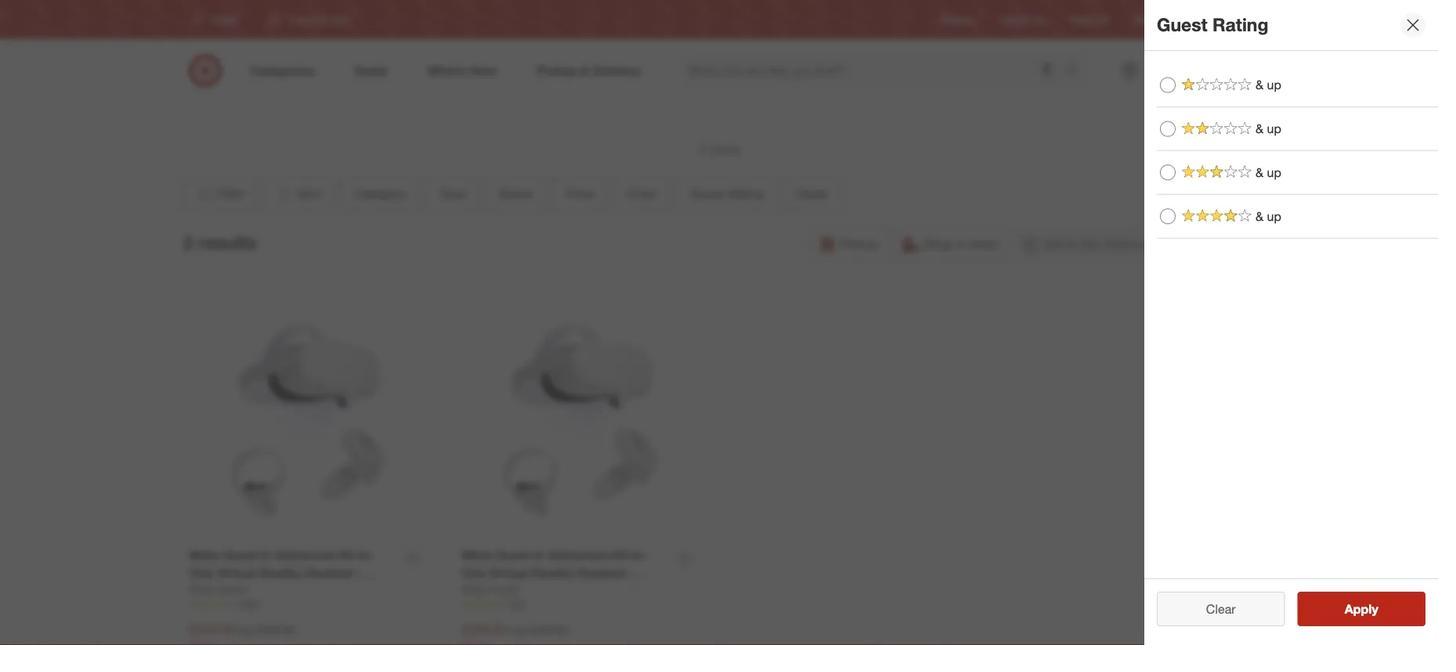 Task type: vqa. For each thing, say whether or not it's contained in the screenshot.
"Headset" inside Meta Quest 2: Advanced All-In- One Virtual Reality Headset - 256GB
yes



Task type: locate. For each thing, give the bounding box(es) containing it.
meta quest link
[[189, 582, 247, 597], [462, 582, 519, 597]]

1 in- from the left
[[359, 547, 375, 562]]

2 & up from the top
[[1256, 121, 1282, 136]]

1 & up radio from the top
[[1161, 77, 1176, 93]]

one for 128gb
[[189, 565, 214, 580]]

filter
[[217, 186, 245, 201]]

guest left find
[[1158, 14, 1208, 36]]

virtual inside meta quest 2: advanced all-in- one virtual reality headset - 256gb
[[490, 565, 529, 580]]

0 vertical spatial 2
[[699, 142, 706, 158]]

1 horizontal spatial in-
[[632, 547, 648, 562]]

& up radio up shipping button
[[1161, 208, 1176, 224]]

& up radio
[[1161, 77, 1176, 93], [1161, 208, 1176, 224]]

advanced inside meta quest 2: advanced all-in- one virtual reality headset - 128gb
[[276, 547, 335, 562]]

& up
[[1256, 77, 1282, 92], [1256, 121, 1282, 136], [1256, 165, 1282, 180], [1256, 209, 1282, 224]]

reality up 564 link
[[532, 565, 574, 580]]

meta
[[189, 547, 219, 562], [462, 547, 492, 562], [189, 582, 214, 596], [462, 582, 487, 596]]

meta quest link for 128gb
[[189, 582, 247, 597]]

2 meta quest from the left
[[462, 582, 519, 596]]

0 horizontal spatial guest rating
[[691, 186, 764, 201]]

1 horizontal spatial headset
[[577, 565, 627, 580]]

reg inside $299.99 reg $349.99
[[510, 623, 526, 636]]

color
[[627, 186, 658, 201]]

1 up from the top
[[1268, 77, 1282, 92]]

shop in store button
[[895, 227, 1009, 261]]

quest up 128gb
[[223, 547, 258, 562]]

2 headset from the left
[[577, 565, 627, 580]]

1 & from the top
[[1256, 77, 1264, 92]]

& for second & up option from the bottom of the guest rating dialog at the right of the page
[[1256, 121, 1264, 136]]

all- for meta quest 2: advanced all-in- one virtual reality headset - 256gb
[[612, 547, 632, 562]]

2 & from the top
[[1256, 121, 1264, 136]]

meta up $299.99 reg $349.99
[[462, 582, 487, 596]]

564
[[511, 598, 526, 610]]

0 horizontal spatial advanced
[[276, 547, 335, 562]]

all- inside meta quest 2: advanced all-in- one virtual reality headset - 128gb
[[339, 547, 359, 562]]

find stores
[[1211, 14, 1259, 25]]

$299.99
[[462, 621, 507, 637], [256, 623, 295, 636]]

advanced for meta quest 2: advanced all-in- one virtual reality headset - 128gb
[[276, 547, 335, 562]]

advanced inside meta quest 2: advanced all-in- one virtual reality headset - 256gb
[[549, 547, 608, 562]]

4 & from the top
[[1256, 209, 1264, 224]]

0 horizontal spatial all-
[[339, 547, 359, 562]]

0 horizontal spatial one
[[189, 565, 214, 580]]

1 horizontal spatial 2:
[[535, 547, 545, 562]]

2:
[[262, 547, 272, 562], [535, 547, 545, 562]]

&
[[1256, 77, 1264, 92], [1256, 121, 1264, 136], [1256, 165, 1264, 180], [1256, 209, 1264, 224]]

1 virtual from the left
[[217, 565, 256, 580]]

2 2: from the left
[[535, 547, 545, 562]]

quest up 1569
[[217, 582, 247, 596]]

0 vertical spatial & up radio
[[1161, 121, 1176, 137]]

in- for meta quest 2: advanced all-in- one virtual reality headset - 128gb
[[359, 547, 375, 562]]

shipping
[[1196, 236, 1245, 252]]

1 2: from the left
[[262, 547, 272, 562]]

reality inside meta quest 2: advanced all-in- one virtual reality headset - 128gb
[[260, 565, 301, 580]]

in- up 564 link
[[632, 547, 648, 562]]

meta quest 2: advanced all-in- one virtual reality headset - 256gb link
[[462, 546, 667, 598]]

guest rating button
[[677, 177, 777, 211]]

guest rating dialog
[[1145, 0, 1439, 645]]

1 horizontal spatial guest
[[1158, 14, 1208, 36]]

564 link
[[462, 597, 703, 611]]

1 horizontal spatial reality
[[532, 565, 574, 580]]

advanced up 564 link
[[549, 547, 608, 562]]

0 vertical spatial guest
[[1158, 14, 1208, 36]]

reg down 1569
[[237, 623, 253, 636]]

1569
[[238, 598, 259, 610]]

one
[[189, 565, 214, 580], [462, 565, 486, 580]]

apply button
[[1298, 592, 1426, 626]]

meta quest link up 564
[[462, 582, 519, 597]]

in- inside meta quest 2: advanced all-in- one virtual reality headset - 256gb
[[632, 547, 648, 562]]

reg for $299.99
[[510, 623, 526, 636]]

registry link
[[941, 13, 976, 26]]

0 vertical spatial rating
[[1213, 14, 1269, 36]]

meta quest 2: advanced all-in-one virtual reality headset - 256gb image
[[462, 295, 703, 537], [462, 295, 703, 537]]

1 vertical spatial guest
[[691, 186, 724, 201]]

& up radio down circle
[[1161, 77, 1176, 93]]

advanced up 1569 link
[[276, 547, 335, 562]]

0 horizontal spatial meta quest
[[189, 582, 247, 596]]

meta quest 2: advanced all-in- one virtual reality headset - 128gb link
[[189, 546, 394, 598]]

meta quest 2: advanced all-in- one virtual reality headset - 256gb
[[462, 547, 648, 598]]

meta up 128gb
[[189, 547, 219, 562]]

0 horizontal spatial 2:
[[262, 547, 272, 562]]

results
[[198, 231, 257, 253]]

- inside meta quest 2: advanced all-in- one virtual reality headset - 256gb
[[630, 565, 635, 580]]

quest inside meta quest 2: advanced all-in- one virtual reality headset - 256gb
[[496, 547, 531, 562]]

3 & up from the top
[[1256, 165, 1282, 180]]

3 up from the top
[[1268, 165, 1282, 180]]

virtual for 256gb
[[490, 565, 529, 580]]

1 vertical spatial guest rating
[[691, 186, 764, 201]]

1 horizontal spatial meta quest link
[[462, 582, 519, 597]]

headset inside meta quest 2: advanced all-in- one virtual reality headset - 256gb
[[577, 565, 627, 580]]

reality inside meta quest 2: advanced all-in- one virtual reality headset - 256gb
[[532, 565, 574, 580]]

headset
[[304, 565, 354, 580], [577, 565, 627, 580]]

meta quest 2: advanced all-in-one virtual reality headset - 128gb image
[[189, 295, 431, 537], [189, 295, 431, 537]]

1 reality from the left
[[260, 565, 301, 580]]

store
[[970, 236, 999, 252]]

1 headset from the left
[[304, 565, 354, 580]]

0 horizontal spatial -
[[357, 565, 362, 580]]

guest rating
[[1158, 14, 1269, 36], [691, 186, 764, 201]]

4 & up from the top
[[1256, 209, 1282, 224]]

meta quest 2: advanced all-in- one virtual reality headset - 128gb
[[189, 547, 375, 598]]

1 advanced from the left
[[276, 547, 335, 562]]

meta quest for 256gb
[[462, 582, 519, 596]]

0 horizontal spatial meta quest link
[[189, 582, 247, 597]]

meta quest link up 1569
[[189, 582, 247, 597]]

rating
[[1213, 14, 1269, 36], [728, 186, 764, 201]]

meta quest up 1569
[[189, 582, 247, 596]]

headset inside meta quest 2: advanced all-in- one virtual reality headset - 128gb
[[304, 565, 354, 580]]

2: up 564 link
[[535, 547, 545, 562]]

2 for 2 results
[[183, 231, 193, 253]]

reality for 128gb
[[260, 565, 301, 580]]

2
[[699, 142, 706, 158], [183, 231, 193, 253]]

& up for second & up radio from the bottom
[[1256, 77, 1282, 92]]

1 meta quest from the left
[[189, 582, 247, 596]]

guest rating inside button
[[691, 186, 764, 201]]

0 vertical spatial & up radio
[[1161, 77, 1176, 93]]

1 horizontal spatial advanced
[[549, 547, 608, 562]]

delivery
[[1105, 236, 1150, 252]]

all- up 564 link
[[612, 547, 632, 562]]

all-
[[339, 547, 359, 562], [612, 547, 632, 562]]

reg down 564
[[510, 623, 526, 636]]

0 horizontal spatial reality
[[260, 565, 301, 580]]

advanced
[[276, 547, 335, 562], [549, 547, 608, 562]]

1 all- from the left
[[339, 547, 359, 562]]

meta for meta quest link corresponding to 256gb
[[462, 582, 487, 596]]

2 reality from the left
[[532, 565, 574, 580]]

up
[[1268, 77, 1282, 92], [1268, 121, 1282, 136], [1268, 165, 1282, 180], [1268, 209, 1282, 224]]

0 vertical spatial guest rating
[[1158, 14, 1269, 36]]

3 & from the top
[[1256, 165, 1264, 180]]

1 vertical spatial 2
[[183, 231, 193, 253]]

meta quest for 128gb
[[189, 582, 247, 596]]

- inside meta quest 2: advanced all-in- one virtual reality headset - 128gb
[[357, 565, 362, 580]]

2: for 256gb
[[535, 547, 545, 562]]

reg inside $249.99 reg $299.99
[[237, 623, 253, 636]]

quest inside meta quest 2: advanced all-in- one virtual reality headset - 128gb
[[223, 547, 258, 562]]

0 horizontal spatial headset
[[304, 565, 354, 580]]

virtual up 128gb
[[217, 565, 256, 580]]

stores
[[1232, 14, 1259, 25]]

0 horizontal spatial virtual
[[217, 565, 256, 580]]

quest for meta quest link corresponding to 256gb
[[490, 582, 519, 596]]

- up 564 link
[[630, 565, 635, 580]]

quest for the 'meta quest 2: advanced all-in- one virtual reality headset - 256gb' link
[[496, 547, 531, 562]]

meta for 'meta quest 2: advanced all-in- one virtual reality headset - 128gb' link
[[189, 547, 219, 562]]

2 one from the left
[[462, 565, 486, 580]]

1 vertical spatial rating
[[728, 186, 764, 201]]

1 meta quest link from the left
[[189, 582, 247, 597]]

same day delivery
[[1044, 236, 1150, 252]]

$249.99
[[189, 621, 234, 637]]

meta inside meta quest 2: advanced all-in- one virtual reality headset - 256gb
[[462, 547, 492, 562]]

reg
[[237, 623, 253, 636], [510, 623, 526, 636]]

quest up 564
[[490, 582, 519, 596]]

virtual up 564
[[490, 565, 529, 580]]

1 one from the left
[[189, 565, 214, 580]]

2 virtual from the left
[[490, 565, 529, 580]]

rating inside button
[[728, 186, 764, 201]]

2 all- from the left
[[612, 547, 632, 562]]

0 horizontal spatial rating
[[728, 186, 764, 201]]

guest inside guest rating button
[[691, 186, 724, 201]]

0 horizontal spatial reg
[[237, 623, 253, 636]]

target circle link
[[1133, 13, 1186, 26]]

$299.99 down 256gb
[[462, 621, 507, 637]]

1 horizontal spatial 2
[[699, 142, 706, 158]]

1 horizontal spatial reg
[[510, 623, 526, 636]]

1 & up from the top
[[1256, 77, 1282, 92]]

all- up 1569 link
[[339, 547, 359, 562]]

2 - from the left
[[630, 565, 635, 580]]

$299.99 reg $349.99
[[462, 621, 568, 637]]

0 horizontal spatial 2
[[183, 231, 193, 253]]

2 items
[[699, 142, 740, 158]]

1 horizontal spatial $299.99
[[462, 621, 507, 637]]

in- up 1569 link
[[359, 547, 375, 562]]

reality up 1569 link
[[260, 565, 301, 580]]

0 horizontal spatial in-
[[359, 547, 375, 562]]

category
[[355, 186, 407, 201]]

1 horizontal spatial all-
[[612, 547, 632, 562]]

type
[[440, 186, 466, 201]]

$299.99 down 1569
[[256, 623, 295, 636]]

deals
[[797, 186, 828, 201]]

0 horizontal spatial $299.99
[[256, 623, 295, 636]]

2 meta quest link from the left
[[462, 582, 519, 597]]

1 horizontal spatial one
[[462, 565, 486, 580]]

guest
[[1158, 14, 1208, 36], [691, 186, 724, 201]]

2 left items
[[699, 142, 706, 158]]

quest
[[223, 547, 258, 562], [496, 547, 531, 562], [217, 582, 247, 596], [490, 582, 519, 596]]

virtual
[[217, 565, 256, 580], [490, 565, 529, 580]]

meta for meta quest link for 128gb
[[189, 582, 214, 596]]

clear
[[1207, 601, 1236, 616]]

weekly ad link
[[1001, 13, 1046, 26]]

2: up 1569 link
[[262, 547, 272, 562]]

2: inside meta quest 2: advanced all-in- one virtual reality headset - 128gb
[[262, 547, 272, 562]]

one inside meta quest 2: advanced all-in- one virtual reality headset - 256gb
[[462, 565, 486, 580]]

rating right circle
[[1213, 14, 1269, 36]]

2 reg from the left
[[510, 623, 526, 636]]

in- inside meta quest 2: advanced all-in- one virtual reality headset - 128gb
[[359, 547, 375, 562]]

pickup button
[[811, 227, 889, 261]]

rating inside dialog
[[1213, 14, 1269, 36]]

advanced for meta quest 2: advanced all-in- one virtual reality headset - 256gb
[[549, 547, 608, 562]]

clear button
[[1158, 592, 1286, 626]]

headset up 564 link
[[577, 565, 627, 580]]

2 advanced from the left
[[549, 547, 608, 562]]

1 horizontal spatial guest rating
[[1158, 14, 1269, 36]]

meta up 256gb
[[462, 547, 492, 562]]

2 & up radio from the top
[[1161, 208, 1176, 224]]

1 reg from the left
[[237, 623, 253, 636]]

& up radio
[[1161, 121, 1176, 137], [1161, 165, 1176, 180]]

1 vertical spatial & up radio
[[1161, 208, 1176, 224]]

one for 256gb
[[462, 565, 486, 580]]

2 & up radio from the top
[[1161, 165, 1176, 180]]

quest for 'meta quest 2: advanced all-in- one virtual reality headset - 128gb' link
[[223, 547, 258, 562]]

guest down 2 items
[[691, 186, 724, 201]]

0 horizontal spatial guest
[[691, 186, 724, 201]]

headset for meta quest 2: advanced all-in- one virtual reality headset - 128gb
[[304, 565, 354, 580]]

2: inside meta quest 2: advanced all-in- one virtual reality headset - 256gb
[[535, 547, 545, 562]]

2 left "results" on the left of page
[[183, 231, 193, 253]]

meta inside meta quest 2: advanced all-in- one virtual reality headset - 128gb
[[189, 547, 219, 562]]

1 horizontal spatial -
[[630, 565, 635, 580]]

2 in- from the left
[[632, 547, 648, 562]]

1 horizontal spatial meta quest
[[462, 582, 519, 596]]

- for meta quest 2: advanced all-in- one virtual reality headset - 256gb
[[630, 565, 635, 580]]

in-
[[359, 547, 375, 562], [632, 547, 648, 562]]

search
[[1059, 64, 1097, 80]]

guest inside guest rating dialog
[[1158, 14, 1208, 36]]

quest up 256gb
[[496, 547, 531, 562]]

one up 256gb
[[462, 565, 486, 580]]

rating down items
[[728, 186, 764, 201]]

- up 1569 link
[[357, 565, 362, 580]]

one inside meta quest 2: advanced all-in- one virtual reality headset - 128gb
[[189, 565, 214, 580]]

1 horizontal spatial virtual
[[490, 565, 529, 580]]

reality
[[260, 565, 301, 580], [532, 565, 574, 580]]

virtual inside meta quest 2: advanced all-in- one virtual reality headset - 128gb
[[217, 565, 256, 580]]

headset up 1569 link
[[304, 565, 354, 580]]

meta quest
[[189, 582, 247, 596], [462, 582, 519, 596]]

deals button
[[784, 177, 842, 211]]

all- inside meta quest 2: advanced all-in- one virtual reality headset - 256gb
[[612, 547, 632, 562]]

1 vertical spatial & up radio
[[1161, 165, 1176, 180]]

reg for $249.99
[[237, 623, 253, 636]]

1 horizontal spatial rating
[[1213, 14, 1269, 36]]

one up 128gb
[[189, 565, 214, 580]]

meta up $249.99
[[189, 582, 214, 596]]

meta quest up 564
[[462, 582, 519, 596]]

1 & up radio from the top
[[1161, 121, 1176, 137]]

1 - from the left
[[357, 565, 362, 580]]

-
[[357, 565, 362, 580], [630, 565, 635, 580]]



Task type: describe. For each thing, give the bounding box(es) containing it.
headset for meta quest 2: advanced all-in- one virtual reality headset - 256gb
[[577, 565, 627, 580]]

registry
[[941, 14, 976, 25]]

items
[[709, 142, 740, 158]]

category button
[[342, 177, 420, 211]]

$299.99 inside $249.99 reg $299.99
[[256, 623, 295, 636]]

target circle
[[1133, 14, 1186, 25]]

2 results
[[183, 231, 257, 253]]

day
[[1080, 236, 1102, 252]]

2 for 2 items
[[699, 142, 706, 158]]

apply
[[1346, 601, 1379, 616]]

circle
[[1162, 14, 1186, 25]]

type button
[[426, 177, 480, 211]]

pickup
[[840, 236, 878, 252]]

2: for 128gb
[[262, 547, 272, 562]]

find
[[1211, 14, 1229, 25]]

in- for meta quest 2: advanced all-in- one virtual reality headset - 256gb
[[632, 547, 648, 562]]

1569 link
[[189, 597, 431, 611]]

reality for 256gb
[[532, 565, 574, 580]]

128gb
[[189, 583, 229, 598]]

quest for meta quest link for 128gb
[[217, 582, 247, 596]]

& for second & up radio from the bottom
[[1256, 77, 1264, 92]]

color button
[[614, 177, 671, 211]]

price
[[566, 186, 594, 201]]

2 up from the top
[[1268, 121, 1282, 136]]

brand
[[499, 186, 533, 201]]

guest rating inside dialog
[[1158, 14, 1269, 36]]

shipping button
[[1167, 227, 1256, 261]]

price button
[[552, 177, 608, 211]]

What can we help you find? suggestions appear below search field
[[680, 53, 1070, 88]]

& for 2nd & up radio
[[1256, 209, 1264, 224]]

- for meta quest 2: advanced all-in- one virtual reality headset - 128gb
[[357, 565, 362, 580]]

meta quest link for 256gb
[[462, 582, 519, 597]]

256gb
[[462, 583, 501, 598]]

sort button
[[263, 177, 335, 211]]

same day delivery button
[[1015, 227, 1160, 261]]

& for second & up option
[[1256, 165, 1264, 180]]

& up for second & up option from the bottom of the guest rating dialog at the right of the page
[[1256, 121, 1282, 136]]

virtual for 128gb
[[217, 565, 256, 580]]

all- for meta quest 2: advanced all-in- one virtual reality headset - 128gb
[[339, 547, 359, 562]]

shop
[[924, 236, 954, 252]]

& up for second & up option
[[1256, 165, 1282, 180]]

search button
[[1059, 53, 1097, 91]]

& up for 2nd & up radio
[[1256, 209, 1282, 224]]

4 up from the top
[[1268, 209, 1282, 224]]

redcard link
[[1071, 13, 1108, 26]]

sort
[[298, 186, 322, 201]]

find stores link
[[1211, 13, 1259, 26]]

brand button
[[486, 177, 546, 211]]

weekly ad
[[1001, 14, 1046, 25]]

meta for the 'meta quest 2: advanced all-in- one virtual reality headset - 256gb' link
[[462, 547, 492, 562]]

same
[[1044, 236, 1077, 252]]

in
[[957, 236, 967, 252]]

shop in store
[[924, 236, 999, 252]]

redcard
[[1071, 14, 1108, 25]]

target
[[1133, 14, 1159, 25]]

weekly
[[1001, 14, 1031, 25]]

filter button
[[183, 177, 256, 211]]

ad
[[1034, 14, 1046, 25]]

$349.99
[[529, 623, 568, 636]]

$249.99 reg $299.99
[[189, 621, 295, 637]]



